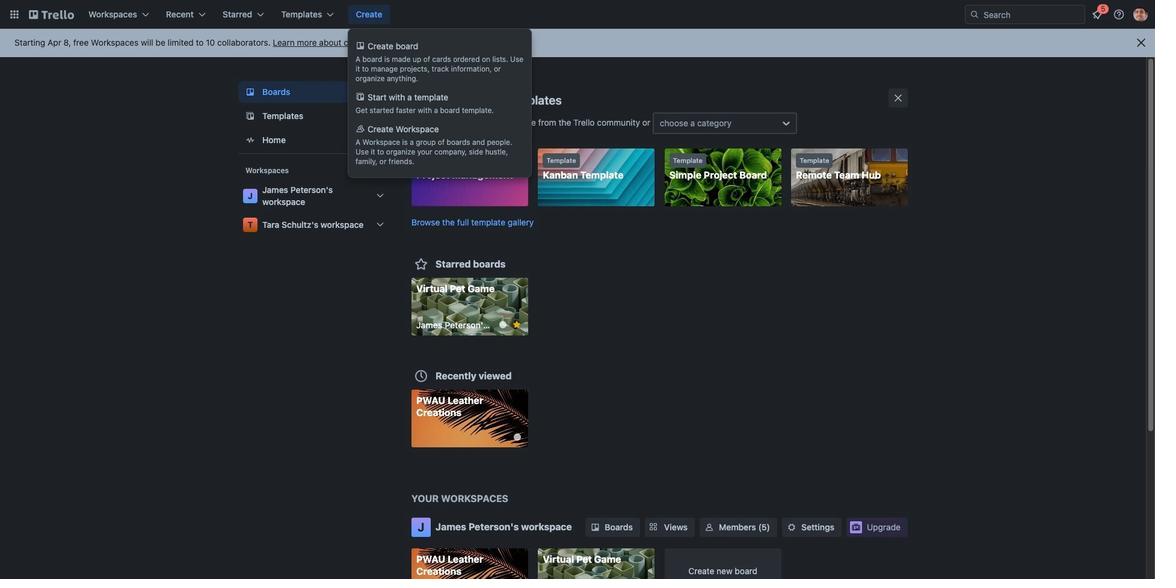 Task type: describe. For each thing, give the bounding box(es) containing it.
template board image
[[243, 109, 258, 123]]

home image
[[243, 133, 258, 147]]

5 notifications image
[[1091, 7, 1105, 22]]

primary element
[[0, 0, 1156, 29]]



Task type: locate. For each thing, give the bounding box(es) containing it.
search image
[[970, 10, 980, 19]]

2 sm image from the left
[[786, 522, 798, 534]]

0 horizontal spatial sm image
[[589, 522, 602, 534]]

sm image
[[704, 522, 716, 534]]

board image
[[243, 85, 258, 99]]

1 horizontal spatial sm image
[[786, 522, 798, 534]]

back to home image
[[29, 5, 74, 24]]

open information menu image
[[1113, 8, 1126, 20]]

sm image
[[589, 522, 602, 534], [786, 522, 798, 534]]

click to unstar this board. it will be removed from your starred list. image
[[512, 319, 522, 330]]

Search field
[[980, 5, 1085, 23]]

there is new activity on this board. image
[[514, 434, 521, 441]]

there is new activity on this board. image
[[499, 321, 507, 328]]

1 sm image from the left
[[589, 522, 602, 534]]

james peterson (jamespeterson93) image
[[1134, 7, 1148, 22]]



Task type: vqa. For each thing, say whether or not it's contained in the screenshot.
CLICK TO UNSTAR THIS BOARD. IT WILL BE REMOVED FROM YOUR STARRED LIST. image
yes



